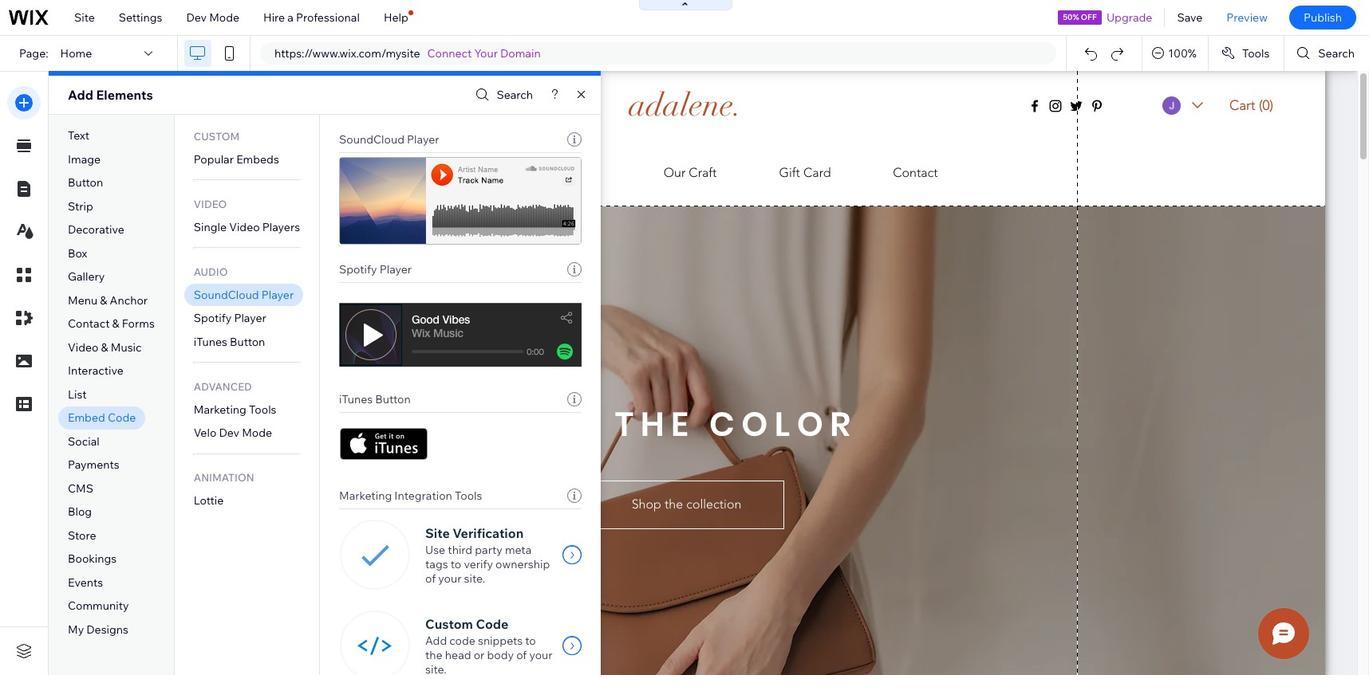 Task type: locate. For each thing, give the bounding box(es) containing it.
image
[[68, 152, 101, 166]]

your down third
[[438, 572, 462, 586]]

custom inside custom code add code snippets to the head or body of your site.
[[425, 617, 473, 633]]

velo
[[194, 426, 216, 441]]

1 horizontal spatial search
[[1318, 46, 1355, 61]]

& for video
[[101, 341, 108, 355]]

tools up velo dev mode
[[249, 403, 276, 417]]

domain
[[500, 46, 541, 61]]

of
[[425, 572, 436, 586], [516, 649, 527, 663]]

soundcloud
[[339, 132, 404, 147], [194, 288, 259, 302]]

1 vertical spatial itunes
[[339, 393, 373, 407]]

1 horizontal spatial to
[[525, 634, 536, 649]]

help
[[384, 10, 408, 25]]

0 horizontal spatial search button
[[472, 83, 533, 107]]

0 vertical spatial search
[[1318, 46, 1355, 61]]

soundcloud player
[[339, 132, 439, 147], [194, 288, 294, 302]]

player
[[407, 132, 439, 147], [379, 262, 412, 277], [262, 288, 294, 302], [234, 311, 266, 326]]

professional
[[296, 10, 360, 25]]

1 horizontal spatial dev
[[219, 426, 239, 441]]

0 vertical spatial to
[[451, 558, 461, 572]]

1 horizontal spatial marketing
[[339, 489, 392, 503]]

mode
[[209, 10, 239, 25], [242, 426, 272, 441]]

code for custom
[[476, 617, 508, 633]]

marketing tools
[[194, 403, 276, 417]]

2 vertical spatial button
[[375, 393, 411, 407]]

save button
[[1165, 0, 1215, 35]]

marketing down advanced
[[194, 403, 246, 417]]

of right "body"
[[516, 649, 527, 663]]

contact & forms
[[68, 317, 155, 331]]

100%
[[1168, 46, 1197, 61]]

1 vertical spatial custom
[[425, 617, 473, 633]]

1 vertical spatial add
[[425, 634, 447, 649]]

& right menu
[[100, 293, 107, 308]]

0 horizontal spatial search
[[497, 88, 533, 102]]

video up single
[[194, 198, 227, 210]]

video for video & music
[[68, 341, 98, 355]]

2 vertical spatial video
[[68, 341, 98, 355]]

1 vertical spatial soundcloud
[[194, 288, 259, 302]]

your right "body"
[[529, 649, 553, 663]]

1 horizontal spatial your
[[529, 649, 553, 663]]

video down contact
[[68, 341, 98, 355]]

add left code
[[425, 634, 447, 649]]

& left music
[[101, 341, 108, 355]]

video right single
[[229, 220, 260, 234]]

cms
[[68, 482, 93, 496]]

0 vertical spatial soundcloud player
[[339, 132, 439, 147]]

1 vertical spatial itunes button
[[339, 393, 411, 407]]

upgrade
[[1107, 10, 1152, 25]]

0 horizontal spatial custom
[[194, 130, 240, 143]]

0 vertical spatial soundcloud
[[339, 132, 404, 147]]

0 horizontal spatial itunes
[[194, 335, 227, 349]]

site. inside custom code add code snippets to the head or body of your site.
[[425, 663, 446, 676]]

spotify
[[339, 262, 377, 277], [194, 311, 232, 326]]

0 horizontal spatial button
[[68, 176, 103, 190]]

1 vertical spatial spotify player
[[194, 311, 266, 326]]

site for site verification use third party meta tags to verify ownership of your site.
[[425, 526, 450, 542]]

add up text at the top left of page
[[68, 87, 93, 103]]

save
[[1177, 10, 1203, 25]]

code right embed
[[108, 411, 136, 426]]

marketing for marketing tools
[[194, 403, 246, 417]]

0 vertical spatial marketing
[[194, 403, 246, 417]]

1 horizontal spatial button
[[230, 335, 265, 349]]

0 horizontal spatial your
[[438, 572, 462, 586]]

of inside custom code add code snippets to the head or body of your site.
[[516, 649, 527, 663]]

1 vertical spatial site
[[425, 526, 450, 542]]

0 vertical spatial site.
[[464, 572, 485, 586]]

1 horizontal spatial soundcloud
[[339, 132, 404, 147]]

0 horizontal spatial of
[[425, 572, 436, 586]]

0 horizontal spatial site
[[74, 10, 95, 25]]

connect
[[427, 46, 472, 61]]

tools
[[1242, 46, 1270, 61], [249, 403, 276, 417], [455, 489, 482, 503]]

hire
[[263, 10, 285, 25]]

1 horizontal spatial itunes
[[339, 393, 373, 407]]

embeds
[[236, 152, 279, 166]]

0 horizontal spatial tools
[[249, 403, 276, 417]]

1 horizontal spatial site.
[[464, 572, 485, 586]]

0 vertical spatial &
[[100, 293, 107, 308]]

single video players
[[194, 220, 300, 234]]

publish button
[[1289, 6, 1356, 30]]

site up use
[[425, 526, 450, 542]]

0 horizontal spatial marketing
[[194, 403, 246, 417]]

0 horizontal spatial dev
[[186, 10, 207, 25]]

1 horizontal spatial of
[[516, 649, 527, 663]]

1 vertical spatial button
[[230, 335, 265, 349]]

0 vertical spatial dev
[[186, 10, 207, 25]]

your inside custom code add code snippets to the head or body of your site.
[[529, 649, 553, 663]]

to right tags
[[451, 558, 461, 572]]

marketing for marketing integration tools
[[339, 489, 392, 503]]

site. inside site verification use third party meta tags to verify ownership of your site.
[[464, 572, 485, 586]]

0 vertical spatial spotify player
[[339, 262, 412, 277]]

0 horizontal spatial spotify player
[[194, 311, 266, 326]]

0 vertical spatial itunes
[[194, 335, 227, 349]]

0 vertical spatial code
[[108, 411, 136, 426]]

my designs
[[68, 623, 128, 637]]

1 horizontal spatial spotify player
[[339, 262, 412, 277]]

1 horizontal spatial search button
[[1285, 36, 1369, 71]]

list
[[68, 388, 87, 402]]

site. down the party
[[464, 572, 485, 586]]

0 horizontal spatial mode
[[209, 10, 239, 25]]

marketing
[[194, 403, 246, 417], [339, 489, 392, 503]]

2 vertical spatial &
[[101, 341, 108, 355]]

search
[[1318, 46, 1355, 61], [497, 88, 533, 102]]

custom up the popular
[[194, 130, 240, 143]]

search down domain
[[497, 88, 533, 102]]

1 vertical spatial your
[[529, 649, 553, 663]]

video
[[194, 198, 227, 210], [229, 220, 260, 234], [68, 341, 98, 355]]

1 vertical spatial spotify
[[194, 311, 232, 326]]

1 horizontal spatial site
[[425, 526, 450, 542]]

integration
[[394, 489, 452, 503]]

1 vertical spatial marketing
[[339, 489, 392, 503]]

1 horizontal spatial video
[[194, 198, 227, 210]]

100% button
[[1143, 36, 1208, 71]]

dev right settings
[[186, 10, 207, 25]]

code inside custom code add code snippets to the head or body of your site.
[[476, 617, 508, 633]]

itunes button
[[194, 335, 265, 349], [339, 393, 411, 407]]

1 vertical spatial tools
[[249, 403, 276, 417]]

tools down "preview"
[[1242, 46, 1270, 61]]

1 horizontal spatial mode
[[242, 426, 272, 441]]

1 vertical spatial of
[[516, 649, 527, 663]]

0 horizontal spatial site.
[[425, 663, 446, 676]]

audio
[[194, 266, 228, 278]]

0 vertical spatial search button
[[1285, 36, 1369, 71]]

2 horizontal spatial video
[[229, 220, 260, 234]]

tools up "verification"
[[455, 489, 482, 503]]

of down use
[[425, 572, 436, 586]]

1 horizontal spatial code
[[476, 617, 508, 633]]

animation
[[194, 472, 254, 485]]

payments
[[68, 458, 119, 473]]

0 vertical spatial of
[[425, 572, 436, 586]]

site.
[[464, 572, 485, 586], [425, 663, 446, 676]]

2 horizontal spatial button
[[375, 393, 411, 407]]

mode left hire
[[209, 10, 239, 25]]

0 vertical spatial add
[[68, 87, 93, 103]]

decorative
[[68, 223, 124, 237]]

0 horizontal spatial video
[[68, 341, 98, 355]]

dev right velo
[[219, 426, 239, 441]]

1 vertical spatial code
[[476, 617, 508, 633]]

to right snippets
[[525, 634, 536, 649]]

1 vertical spatial dev
[[219, 426, 239, 441]]

0 horizontal spatial itunes button
[[194, 335, 265, 349]]

&
[[100, 293, 107, 308], [112, 317, 119, 331], [101, 341, 108, 355]]

site. for custom
[[425, 663, 446, 676]]

of for site verification
[[425, 572, 436, 586]]

0 vertical spatial custom
[[194, 130, 240, 143]]

custom up code
[[425, 617, 473, 633]]

video for video
[[194, 198, 227, 210]]

custom
[[194, 130, 240, 143], [425, 617, 473, 633]]

verify
[[464, 558, 493, 572]]

0 vertical spatial your
[[438, 572, 462, 586]]

code
[[108, 411, 136, 426], [476, 617, 508, 633]]

verification
[[453, 526, 524, 542]]

head
[[445, 649, 471, 663]]

0 vertical spatial spotify
[[339, 262, 377, 277]]

store
[[68, 529, 96, 543]]

0 horizontal spatial code
[[108, 411, 136, 426]]

home
[[60, 46, 92, 61]]

site inside site verification use third party meta tags to verify ownership of your site.
[[425, 526, 450, 542]]

code up snippets
[[476, 617, 508, 633]]

search button
[[1285, 36, 1369, 71], [472, 83, 533, 107]]

site. left the or
[[425, 663, 446, 676]]

mode down marketing tools
[[242, 426, 272, 441]]

1 horizontal spatial add
[[425, 634, 447, 649]]

1 vertical spatial &
[[112, 317, 119, 331]]

events
[[68, 576, 103, 590]]

2 horizontal spatial tools
[[1242, 46, 1270, 61]]

& left forms
[[112, 317, 119, 331]]

your for verification
[[438, 572, 462, 586]]

marketing left integration
[[339, 489, 392, 503]]

0 vertical spatial tools
[[1242, 46, 1270, 61]]

1 horizontal spatial spotify
[[339, 262, 377, 277]]

1 vertical spatial site.
[[425, 663, 446, 676]]

button
[[68, 176, 103, 190], [230, 335, 265, 349], [375, 393, 411, 407]]

site up home
[[74, 10, 95, 25]]

embed code
[[68, 411, 136, 426]]

site for site
[[74, 10, 95, 25]]

or
[[474, 649, 485, 663]]

1 vertical spatial search button
[[472, 83, 533, 107]]

1 horizontal spatial custom
[[425, 617, 473, 633]]

search button down publish
[[1285, 36, 1369, 71]]

0 vertical spatial itunes button
[[194, 335, 265, 349]]

your inside site verification use third party meta tags to verify ownership of your site.
[[438, 572, 462, 586]]

50% off
[[1063, 12, 1097, 22]]

1 vertical spatial mode
[[242, 426, 272, 441]]

1 vertical spatial to
[[525, 634, 536, 649]]

itunes
[[194, 335, 227, 349], [339, 393, 373, 407]]

0 horizontal spatial soundcloud player
[[194, 288, 294, 302]]

anchor
[[110, 293, 148, 308]]

0 horizontal spatial to
[[451, 558, 461, 572]]

1 horizontal spatial itunes button
[[339, 393, 411, 407]]

site
[[74, 10, 95, 25], [425, 526, 450, 542]]

custom for custom
[[194, 130, 240, 143]]

to
[[451, 558, 461, 572], [525, 634, 536, 649]]

search down publish
[[1318, 46, 1355, 61]]

dev
[[186, 10, 207, 25], [219, 426, 239, 441]]

add
[[68, 87, 93, 103], [425, 634, 447, 649]]

2 vertical spatial tools
[[455, 489, 482, 503]]

0 horizontal spatial spotify
[[194, 311, 232, 326]]

0 vertical spatial video
[[194, 198, 227, 210]]

tags
[[425, 558, 448, 572]]

of inside site verification use third party meta tags to verify ownership of your site.
[[425, 572, 436, 586]]

custom for custom code add code snippets to the head or body of your site.
[[425, 617, 473, 633]]

contact
[[68, 317, 110, 331]]

0 vertical spatial site
[[74, 10, 95, 25]]

search button down your
[[472, 83, 533, 107]]



Task type: describe. For each thing, give the bounding box(es) containing it.
https://www.wix.com/mysite
[[274, 46, 420, 61]]

my
[[68, 623, 84, 637]]

& for menu
[[100, 293, 107, 308]]

ownership
[[496, 558, 550, 572]]

video & music
[[68, 341, 142, 355]]

bookings
[[68, 552, 117, 567]]

of for custom code
[[516, 649, 527, 663]]

forms
[[122, 317, 155, 331]]

1 vertical spatial soundcloud player
[[194, 288, 294, 302]]

popular
[[194, 152, 234, 166]]

0 vertical spatial mode
[[209, 10, 239, 25]]

single
[[194, 220, 227, 234]]

marketing integration tools
[[339, 489, 482, 503]]

music
[[111, 341, 142, 355]]

dev mode
[[186, 10, 239, 25]]

0 vertical spatial button
[[68, 176, 103, 190]]

off
[[1081, 12, 1097, 22]]

preview
[[1227, 10, 1268, 25]]

players
[[262, 220, 300, 234]]

menu & anchor
[[68, 293, 148, 308]]

velo dev mode
[[194, 426, 272, 441]]

strip
[[68, 199, 93, 214]]

0 horizontal spatial soundcloud
[[194, 288, 259, 302]]

custom code add code snippets to the head or body of your site.
[[425, 617, 553, 676]]

site. for site
[[464, 572, 485, 586]]

to inside custom code add code snippets to the head or body of your site.
[[525, 634, 536, 649]]

1 vertical spatial search
[[497, 88, 533, 102]]

1 vertical spatial video
[[229, 220, 260, 234]]

meta
[[505, 543, 532, 558]]

tools button
[[1209, 36, 1284, 71]]

use
[[425, 543, 445, 558]]

tools inside tools button
[[1242, 46, 1270, 61]]

blog
[[68, 505, 92, 520]]

your
[[474, 46, 498, 61]]

party
[[475, 543, 502, 558]]

settings
[[119, 10, 162, 25]]

snippets
[[478, 634, 523, 649]]

elements
[[96, 87, 153, 103]]

popular embeds
[[194, 152, 279, 166]]

menu
[[68, 293, 97, 308]]

social
[[68, 435, 99, 449]]

lottie
[[194, 494, 224, 508]]

interactive
[[68, 364, 124, 378]]

hire a professional
[[263, 10, 360, 25]]

text
[[68, 129, 89, 143]]

50%
[[1063, 12, 1079, 22]]

your for code
[[529, 649, 553, 663]]

designs
[[86, 623, 128, 637]]

preview button
[[1215, 0, 1280, 35]]

the
[[425, 649, 443, 663]]

code
[[449, 634, 475, 649]]

& for contact
[[112, 317, 119, 331]]

add inside custom code add code snippets to the head or body of your site.
[[425, 634, 447, 649]]

1 horizontal spatial tools
[[455, 489, 482, 503]]

add elements
[[68, 87, 153, 103]]

code for embed
[[108, 411, 136, 426]]

box
[[68, 246, 87, 261]]

third
[[448, 543, 472, 558]]

gallery
[[68, 270, 105, 284]]

community
[[68, 600, 129, 614]]

https://www.wix.com/mysite connect your domain
[[274, 46, 541, 61]]

embed
[[68, 411, 105, 426]]

advanced
[[194, 380, 252, 393]]

1 horizontal spatial soundcloud player
[[339, 132, 439, 147]]

to inside site verification use third party meta tags to verify ownership of your site.
[[451, 558, 461, 572]]

0 horizontal spatial add
[[68, 87, 93, 103]]

body
[[487, 649, 514, 663]]

publish
[[1304, 10, 1342, 25]]

a
[[287, 10, 294, 25]]

site verification use third party meta tags to verify ownership of your site.
[[425, 526, 550, 586]]



Task type: vqa. For each thing, say whether or not it's contained in the screenshot.
Site Verification of
yes



